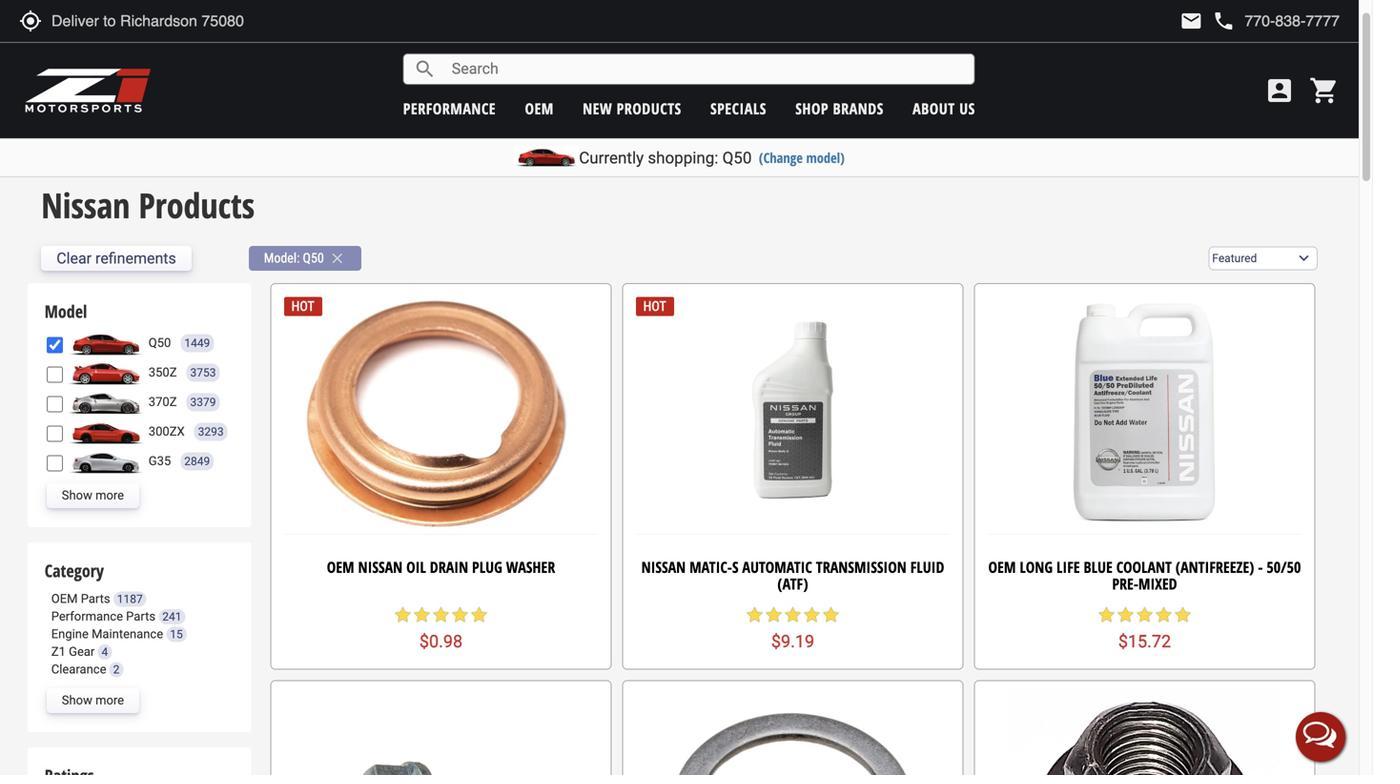 Task type: locate. For each thing, give the bounding box(es) containing it.
oem inside oem long life blue coolant (antifreeze) - 50/50 pre-mixed
[[988, 557, 1016, 577]]

0 vertical spatial parts
[[81, 592, 110, 606]]

more down the infiniti g35 coupe sedan v35 v36 skyline 2003 2004 2005 2006 2007 2008 3.5l vq35de revup rev up vq35hr z1 motorsports image
[[95, 488, 124, 503]]

new products link
[[583, 98, 681, 119]]

parts up performance
[[81, 592, 110, 606]]

1 vertical spatial q50
[[303, 250, 324, 266]]

1 show from the top
[[62, 488, 92, 503]]

0 vertical spatial more
[[95, 488, 124, 503]]

show more button down clearance
[[47, 688, 139, 713]]

show down clearance
[[62, 693, 92, 708]]

engine
[[51, 627, 89, 641]]

category
[[45, 559, 104, 583]]

1 horizontal spatial q50
[[303, 250, 324, 266]]

15
[[170, 628, 183, 641]]

q50 left (change on the right of the page
[[722, 148, 752, 167]]

mixed
[[1138, 574, 1177, 594]]

2 more from the top
[[95, 693, 124, 708]]

2 horizontal spatial q50
[[722, 148, 752, 167]]

matic-
[[690, 557, 732, 577]]

0 vertical spatial show more
[[62, 488, 124, 503]]

nissan up clear
[[41, 181, 130, 228]]

show more down the infiniti g35 coupe sedan v35 v36 skyline 2003 2004 2005 2006 2007 2008 3.5l vq35de revup rev up vq35hr z1 motorsports image
[[62, 488, 124, 503]]

1 show more button from the top
[[47, 483, 139, 508]]

1 horizontal spatial parts
[[126, 609, 155, 624]]

oem
[[525, 98, 554, 119], [327, 557, 354, 577], [988, 557, 1016, 577], [51, 592, 78, 606]]

nissan 370z z34 2009 2010 2011 2012 2013 2014 2015 2016 2017 2018 2019 3.7l vq37vhr vhr nismo z1 motorsports image
[[68, 390, 144, 415]]

nissan for nissan link
[[41, 140, 76, 158]]

about us
[[913, 98, 975, 119]]

show more
[[62, 488, 124, 503], [62, 693, 124, 708]]

nissan
[[41, 140, 76, 158], [41, 181, 130, 228], [358, 557, 403, 577], [641, 557, 686, 577]]

15 star from the left
[[1173, 606, 1192, 625]]

show more button for category
[[47, 688, 139, 713]]

oem link
[[525, 98, 554, 119]]

12 star from the left
[[1116, 606, 1135, 625]]

-
[[1258, 557, 1263, 577]]

more down 2
[[95, 693, 124, 708]]

1 show more from the top
[[62, 488, 124, 503]]

long
[[1020, 557, 1053, 577]]

clear refinements
[[56, 249, 176, 267]]

gear
[[69, 645, 95, 659]]

mail link
[[1180, 10, 1203, 32]]

mail phone
[[1180, 10, 1235, 32]]

Search search field
[[436, 54, 974, 84]]

0 vertical spatial q50
[[722, 148, 752, 167]]

2 show from the top
[[62, 693, 92, 708]]

parts
[[81, 592, 110, 606], [126, 609, 155, 624]]

g35
[[149, 454, 171, 468]]

search
[[414, 58, 436, 81]]

0 vertical spatial show more button
[[47, 483, 139, 508]]

maintenance
[[92, 627, 163, 641]]

q50 left close
[[303, 250, 324, 266]]

q50
[[722, 148, 752, 167], [303, 250, 324, 266], [149, 336, 171, 350]]

shopping_cart
[[1309, 75, 1340, 106]]

3293
[[198, 425, 224, 438]]

more
[[95, 488, 124, 503], [95, 693, 124, 708]]

oem left new
[[525, 98, 554, 119]]

0 vertical spatial show
[[62, 488, 92, 503]]

star
[[393, 606, 412, 625], [412, 606, 431, 625], [431, 606, 451, 625], [451, 606, 470, 625], [470, 606, 489, 625], [745, 606, 764, 625], [764, 606, 783, 625], [783, 606, 802, 625], [802, 606, 821, 625], [821, 606, 841, 625], [1097, 606, 1116, 625], [1116, 606, 1135, 625], [1135, 606, 1154, 625], [1154, 606, 1173, 625], [1173, 606, 1192, 625]]

infiniti g35 coupe sedan v35 v36 skyline 2003 2004 2005 2006 2007 2008 3.5l vq35de revup rev up vq35hr z1 motorsports image
[[68, 449, 144, 474]]

phone
[[1212, 10, 1235, 32]]

nissan left matic-
[[641, 557, 686, 577]]

specials
[[710, 98, 767, 119]]

account_box
[[1264, 75, 1295, 106]]

q50 up 350z
[[149, 336, 171, 350]]

more for category
[[95, 693, 124, 708]]

parts down 1187
[[126, 609, 155, 624]]

1 vertical spatial show more
[[62, 693, 124, 708]]

2 show more button from the top
[[47, 688, 139, 713]]

oem for oem long life blue coolant (antifreeze) - 50/50 pre-mixed
[[988, 557, 1016, 577]]

7 star from the left
[[764, 606, 783, 625]]

nissan left oil
[[358, 557, 403, 577]]

(change
[[759, 148, 803, 167]]

$15.72
[[1118, 631, 1171, 651]]

s
[[732, 557, 738, 577]]

2 show more from the top
[[62, 693, 124, 708]]

shop
[[795, 98, 829, 119]]

z1
[[51, 645, 66, 659]]

1 vertical spatial more
[[95, 693, 124, 708]]

1 vertical spatial show
[[62, 693, 92, 708]]

0 horizontal spatial parts
[[81, 592, 110, 606]]

1 more from the top
[[95, 488, 124, 503]]

1 vertical spatial show more button
[[47, 688, 139, 713]]

3753
[[190, 366, 216, 379]]

new
[[583, 98, 612, 119]]

None checkbox
[[47, 367, 63, 383], [47, 396, 63, 412], [47, 455, 63, 471], [47, 367, 63, 383], [47, 396, 63, 412], [47, 455, 63, 471]]

nissan down z1 motorsports logo
[[41, 140, 76, 158]]

9 star from the left
[[802, 606, 821, 625]]

nissan link
[[41, 140, 76, 158]]

2 vertical spatial q50
[[149, 336, 171, 350]]

oem inside category oem parts 1187 performance parts 241 engine maintenance 15 z1 gear 4 clearance 2
[[51, 592, 78, 606]]

automatic
[[742, 557, 812, 577]]

star star star star star $9.19
[[745, 606, 841, 651]]

show more down clearance
[[62, 693, 124, 708]]

nissan inside nissan matic-s automatic transmission fluid (atf)
[[641, 557, 686, 577]]

shopping:
[[648, 148, 718, 167]]

241
[[162, 610, 182, 624]]

model:
[[264, 250, 300, 266]]

currently shopping: q50 (change model)
[[579, 148, 845, 167]]

oem up performance
[[51, 592, 78, 606]]

my_location
[[19, 10, 42, 32]]

oem nissan oil drain plug washer
[[327, 557, 555, 577]]

None checkbox
[[47, 337, 63, 353], [47, 426, 63, 442], [47, 337, 63, 353], [47, 426, 63, 442]]

specials link
[[710, 98, 767, 119]]

phone link
[[1212, 10, 1340, 32]]

oil
[[406, 557, 426, 577]]

clear
[[56, 249, 92, 267]]

0 horizontal spatial q50
[[149, 336, 171, 350]]

show more button down the infiniti g35 coupe sedan v35 v36 skyline 2003 2004 2005 2006 2007 2008 3.5l vq35de revup rev up vq35hr z1 motorsports image
[[47, 483, 139, 508]]

shop brands link
[[795, 98, 884, 119]]

new products
[[583, 98, 681, 119]]

oem left long
[[988, 557, 1016, 577]]

shopping_cart link
[[1304, 75, 1340, 106]]

clear refinements button
[[41, 246, 191, 271]]

2
[[113, 663, 120, 677]]

oem left oil
[[327, 557, 354, 577]]

show
[[62, 488, 92, 503], [62, 693, 92, 708]]

show more button
[[47, 483, 139, 508], [47, 688, 139, 713]]

model)
[[806, 148, 845, 167]]

3 star from the left
[[431, 606, 451, 625]]

show down the infiniti g35 coupe sedan v35 v36 skyline 2003 2004 2005 2006 2007 2008 3.5l vq35de revup rev up vq35hr z1 motorsports image
[[62, 488, 92, 503]]

1 star from the left
[[393, 606, 412, 625]]

8 star from the left
[[783, 606, 802, 625]]



Task type: describe. For each thing, give the bounding box(es) containing it.
nissan matic-s automatic transmission fluid (atf)
[[641, 557, 944, 594]]

oem long life blue coolant (antifreeze) - 50/50 pre-mixed
[[988, 557, 1301, 594]]

category oem parts 1187 performance parts 241 engine maintenance 15 z1 gear 4 clearance 2
[[45, 559, 183, 677]]

washer
[[506, 557, 555, 577]]

$0.98
[[419, 631, 463, 651]]

shop brands
[[795, 98, 884, 119]]

model: q50 close
[[264, 250, 346, 267]]

clearance
[[51, 662, 106, 677]]

star star star star star $15.72
[[1097, 606, 1192, 651]]

products
[[617, 98, 681, 119]]

about
[[913, 98, 955, 119]]

2849
[[184, 455, 210, 468]]

performance link
[[403, 98, 496, 119]]

account_box link
[[1260, 75, 1300, 106]]

300zx
[[149, 424, 185, 439]]

nissan products
[[41, 181, 255, 228]]

currently
[[579, 148, 644, 167]]

pre-
[[1112, 574, 1138, 594]]

6 star from the left
[[745, 606, 764, 625]]

(antifreeze)
[[1176, 557, 1254, 577]]

370z
[[149, 395, 177, 409]]

plug
[[472, 557, 502, 577]]

close
[[329, 250, 346, 267]]

show more for category
[[62, 693, 124, 708]]

show more for model
[[62, 488, 124, 503]]

350z
[[149, 365, 177, 380]]

life
[[1056, 557, 1080, 577]]

4 star from the left
[[451, 606, 470, 625]]

infiniti q50 sedan hybrid v37 2014 2015 2016 2017 2018 2019 2020 vq37vhr 2.0t 3.0t 3.7l red sport redsport vr30ddtt z1 motorsports image
[[68, 331, 144, 356]]

1 vertical spatial parts
[[126, 609, 155, 624]]

oem for oem nissan oil drain plug washer
[[327, 557, 354, 577]]

show for model
[[62, 488, 92, 503]]

50/50
[[1267, 557, 1301, 577]]

nissan for nissan products
[[41, 181, 130, 228]]

drain
[[430, 557, 468, 577]]

10 star from the left
[[821, 606, 841, 625]]

nissan 300zx z32 1990 1991 1992 1993 1994 1995 1996 vg30dett vg30de twin turbo non turbo z1 motorsports image
[[68, 419, 144, 444]]

(change model) link
[[759, 148, 845, 167]]

refinements
[[95, 249, 176, 267]]

14 star from the left
[[1154, 606, 1173, 625]]

oem for oem link
[[525, 98, 554, 119]]

(atf)
[[778, 574, 808, 594]]

4
[[102, 646, 108, 659]]

3379
[[190, 396, 216, 409]]

model
[[45, 300, 87, 323]]

$9.19
[[771, 631, 814, 651]]

q50 inside model: q50 close
[[303, 250, 324, 266]]

2 star from the left
[[412, 606, 431, 625]]

mail
[[1180, 10, 1203, 32]]

nissan for nissan matic-s automatic transmission fluid (atf)
[[641, 557, 686, 577]]

more for model
[[95, 488, 124, 503]]

performance
[[51, 609, 123, 624]]

us
[[959, 98, 975, 119]]

11 star from the left
[[1097, 606, 1116, 625]]

1187
[[117, 593, 143, 606]]

brands
[[833, 98, 884, 119]]

products
[[139, 181, 255, 228]]

coolant
[[1116, 557, 1172, 577]]

blue
[[1084, 557, 1113, 577]]

1449
[[184, 336, 210, 350]]

transmission
[[816, 557, 907, 577]]

z1 motorsports logo image
[[24, 67, 152, 114]]

star star star star star $0.98
[[393, 606, 489, 651]]

show for category
[[62, 693, 92, 708]]

performance
[[403, 98, 496, 119]]

about us link
[[913, 98, 975, 119]]

fluid
[[910, 557, 944, 577]]

5 star from the left
[[470, 606, 489, 625]]

13 star from the left
[[1135, 606, 1154, 625]]

nissan 350z z33 2003 2004 2005 2006 2007 2008 2009 vq35de 3.5l revup rev up vq35hr nismo z1 motorsports image
[[68, 360, 144, 385]]

show more button for model
[[47, 483, 139, 508]]



Task type: vqa. For each thing, say whether or not it's contained in the screenshot.


